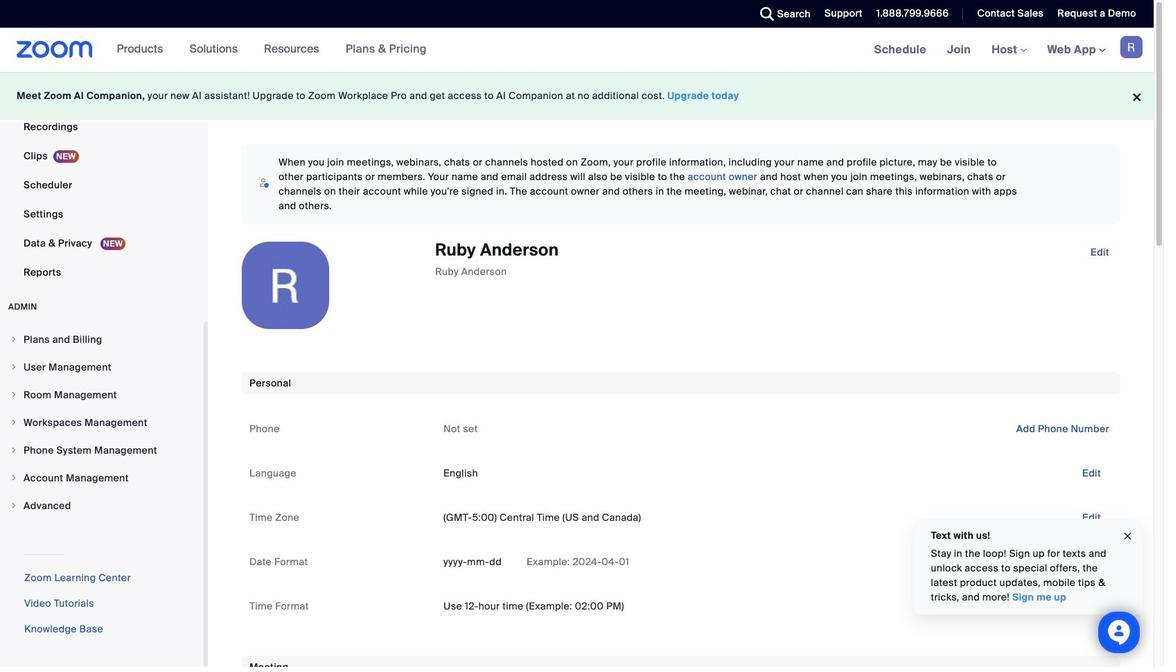 Task type: vqa. For each thing, say whether or not it's contained in the screenshot.
fifth menu item from the bottom
yes



Task type: describe. For each thing, give the bounding box(es) containing it.
right image
[[10, 419, 18, 427]]

meetings navigation
[[864, 28, 1155, 73]]

right image for seventh "menu item" from the top
[[10, 502, 18, 510]]

2 menu item from the top
[[0, 354, 204, 381]]

personal menu menu
[[0, 0, 204, 288]]

right image for fifth "menu item"
[[10, 447, 18, 455]]



Task type: locate. For each thing, give the bounding box(es) containing it.
2 right image from the top
[[10, 363, 18, 372]]

user photo image
[[242, 242, 329, 329]]

menu item
[[0, 327, 204, 353], [0, 354, 204, 381], [0, 382, 204, 408], [0, 410, 204, 436], [0, 438, 204, 464], [0, 465, 204, 492], [0, 493, 204, 519]]

6 menu item from the top
[[0, 465, 204, 492]]

close image
[[1123, 529, 1134, 545]]

3 right image from the top
[[10, 391, 18, 399]]

4 right image from the top
[[10, 447, 18, 455]]

banner
[[0, 28, 1155, 73]]

right image for sixth "menu item" from the bottom
[[10, 363, 18, 372]]

profile picture image
[[1121, 36, 1143, 58]]

edit user photo image
[[275, 279, 297, 292]]

zoom logo image
[[17, 41, 93, 58]]

product information navigation
[[107, 28, 437, 72]]

4 menu item from the top
[[0, 410, 204, 436]]

7 menu item from the top
[[0, 493, 204, 519]]

footer
[[0, 72, 1155, 120]]

right image for 2nd "menu item" from the bottom of the admin menu menu
[[10, 474, 18, 483]]

1 menu item from the top
[[0, 327, 204, 353]]

admin menu menu
[[0, 327, 204, 521]]

right image for 5th "menu item" from the bottom of the admin menu menu
[[10, 391, 18, 399]]

right image for 1st "menu item" from the top of the admin menu menu
[[10, 336, 18, 344]]

5 menu item from the top
[[0, 438, 204, 464]]

1 right image from the top
[[10, 336, 18, 344]]

5 right image from the top
[[10, 474, 18, 483]]

3 menu item from the top
[[0, 382, 204, 408]]

right image
[[10, 336, 18, 344], [10, 363, 18, 372], [10, 391, 18, 399], [10, 447, 18, 455], [10, 474, 18, 483], [10, 502, 18, 510]]

6 right image from the top
[[10, 502, 18, 510]]



